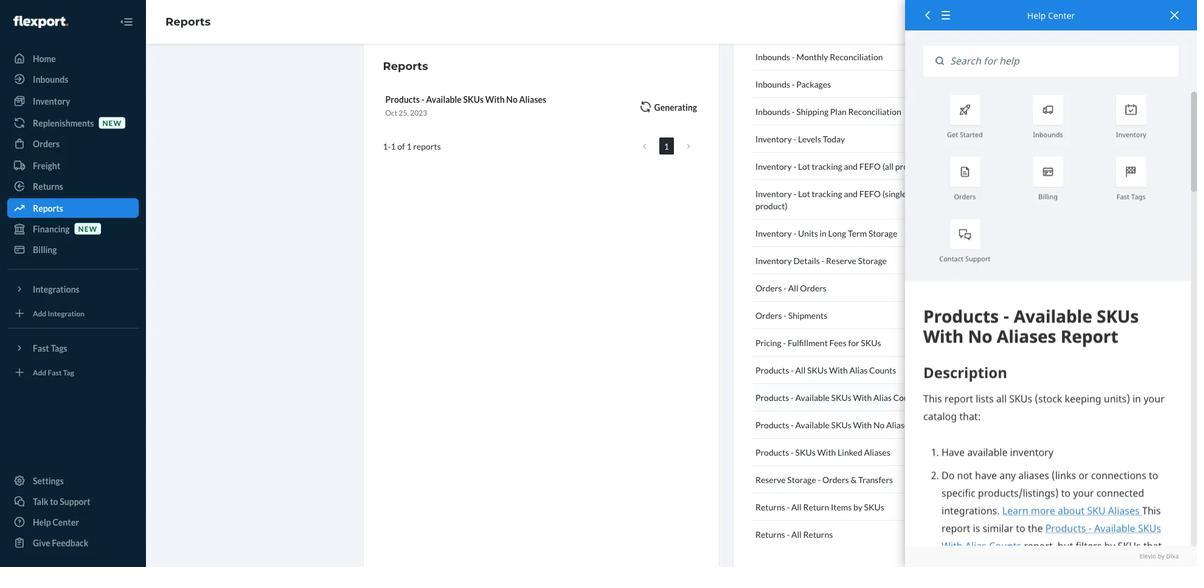 Task type: describe. For each thing, give the bounding box(es) containing it.
fast tags inside dropdown button
[[33, 343, 67, 353]]

elevio
[[1140, 552, 1157, 561]]

products for products - skus with linked aliases
[[756, 447, 790, 457]]

skus inside 'button'
[[832, 392, 852, 403]]

contact
[[940, 254, 964, 263]]

inventory details - reserve storage
[[756, 255, 887, 266]]

reports
[[413, 141, 441, 151]]

no for products - available skus with no aliases
[[874, 420, 885, 430]]

1 link
[[660, 138, 674, 155]]

inventory - lot tracking and fefo (all products)
[[756, 161, 931, 171]]

(single
[[883, 188, 907, 199]]

close navigation image
[[119, 15, 134, 29]]

integrations button
[[7, 279, 139, 299]]

fefo for (single
[[860, 188, 881, 199]]

add fast tag
[[33, 368, 74, 377]]

inbounds - packages
[[756, 79, 831, 89]]

give feedback button
[[7, 533, 139, 553]]

talk
[[33, 496, 48, 507]]

inventory for inventory - lot tracking and fefo (single product)
[[756, 188, 792, 199]]

feedback
[[52, 538, 88, 548]]

0 vertical spatial fast
[[1117, 192, 1130, 201]]

to
[[50, 496, 58, 507]]

today
[[823, 134, 845, 144]]

started
[[960, 130, 983, 139]]

1 horizontal spatial billing
[[1039, 192, 1058, 201]]

1 horizontal spatial tags
[[1132, 192, 1146, 201]]

with for products - available skus with no aliases
[[853, 420, 872, 430]]

- for inventory - lot tracking and fefo (single product)
[[794, 188, 797, 199]]

0 vertical spatial reconciliation
[[830, 51, 883, 62]]

plan
[[831, 106, 847, 117]]

products - all skus with alias counts button
[[753, 357, 951, 384]]

products for products - available skus with no aliases
[[756, 420, 790, 430]]

orders - shipments
[[756, 310, 828, 320]]

1 horizontal spatial reports
[[166, 15, 211, 28]]

returns for returns
[[33, 181, 63, 191]]

get
[[948, 130, 959, 139]]

by inside button
[[854, 502, 863, 512]]

(all
[[883, 161, 894, 171]]

inventory - lot tracking and fefo (single product)
[[756, 188, 907, 211]]

inventory - lot tracking and fefo (single product) button
[[753, 180, 951, 220]]

product)
[[756, 201, 788, 211]]

1 horizontal spatial support
[[966, 254, 991, 263]]

inventory for inventory - units in long term storage
[[756, 228, 792, 238]]

new for replenishments
[[103, 118, 122, 127]]

- for inventory - levels today
[[794, 134, 797, 144]]

- for 1 - 1 of 1 reports
[[388, 141, 391, 151]]

inventory for inventory - lot tracking and fefo (all products)
[[756, 161, 792, 171]]

help center inside 'link'
[[33, 517, 79, 527]]

give
[[33, 538, 50, 548]]

help center link
[[7, 512, 139, 532]]

and for (all
[[844, 161, 858, 171]]

of
[[398, 141, 405, 151]]

0 vertical spatial fast tags
[[1117, 192, 1146, 201]]

tracking for (single
[[812, 188, 843, 199]]

return
[[804, 502, 830, 512]]

shipments
[[789, 310, 828, 320]]

and for (single
[[844, 188, 858, 199]]

home link
[[7, 49, 139, 68]]

inventory for inventory details - reserve storage
[[756, 255, 792, 266]]

talk to support button
[[7, 492, 139, 511]]

shipping
[[797, 106, 829, 117]]

products - skus with linked aliases button
[[753, 439, 951, 466]]

add integration link
[[7, 304, 139, 323]]

help inside help center 'link'
[[33, 517, 51, 527]]

levels
[[798, 134, 822, 144]]

0 vertical spatial help
[[1028, 9, 1046, 21]]

Search search field
[[944, 46, 1179, 76]]

term
[[848, 228, 867, 238]]

orders - all orders
[[756, 283, 827, 293]]

long
[[829, 228, 847, 238]]

monthly
[[797, 51, 829, 62]]

2023
[[410, 108, 427, 117]]

- for inventory - lot tracking and fefo (all products)
[[794, 161, 797, 171]]

returns - all return items by skus
[[756, 502, 885, 512]]

returns link
[[7, 176, 139, 196]]

lot for inventory - lot tracking and fefo (all products)
[[798, 161, 811, 171]]

dixa
[[1167, 552, 1179, 561]]

0 vertical spatial help center
[[1028, 9, 1075, 21]]

integration
[[48, 309, 85, 318]]

flexport logo image
[[13, 16, 68, 28]]

inbounds - shipping plan reconciliation
[[756, 106, 902, 117]]

reserve storage - orders & transfers button
[[753, 466, 951, 494]]

add for add integration
[[33, 309, 46, 318]]

inbounds - monthly reconciliation
[[756, 51, 883, 62]]

products - available skus with no aliases
[[756, 420, 913, 430]]

- for products - all skus with alias counts
[[791, 365, 794, 375]]

financing
[[33, 224, 70, 234]]

- for products - available skus with no aliases oct 25, 2023
[[422, 94, 425, 104]]

1 vertical spatial reports
[[383, 59, 428, 72]]

items
[[831, 502, 852, 512]]

elevio by dixa link
[[924, 552, 1179, 561]]

products - skus with linked aliases
[[756, 447, 891, 457]]

pricing
[[756, 337, 782, 348]]

details
[[794, 255, 820, 266]]

chevron left image
[[643, 142, 647, 151]]

inbounds - shipping plan reconciliation button
[[753, 98, 951, 125]]

- right details
[[822, 255, 825, 266]]

0 horizontal spatial reports
[[33, 203, 63, 213]]

inventory - lot tracking and fefo (all products) button
[[753, 153, 951, 180]]

aliases inside button
[[864, 447, 891, 457]]

returns for returns - all returns
[[756, 529, 786, 539]]

pricing - fulfillment fees for skus
[[756, 337, 882, 348]]

2 vertical spatial fast
[[48, 368, 62, 377]]

orders - shipments button
[[753, 302, 951, 329]]

add fast tag link
[[7, 363, 139, 382]]

1 1 from the left
[[383, 141, 388, 151]]

inbounds for inbounds - shipping plan reconciliation
[[756, 106, 791, 117]]

- up returns - all return items by skus
[[818, 474, 821, 485]]

inbounds - packages button
[[753, 71, 951, 98]]

orders link
[[7, 134, 139, 153]]

for
[[849, 337, 860, 348]]

available for products - available skus with no aliases
[[796, 420, 830, 430]]

inventory - units in long term storage button
[[753, 220, 951, 247]]



Task type: locate. For each thing, give the bounding box(es) containing it.
center inside help center 'link'
[[53, 517, 79, 527]]

no inside the products - available skus with no aliases oct 25, 2023
[[507, 94, 518, 104]]

1 vertical spatial aliases
[[887, 420, 913, 430]]

0 vertical spatial counts
[[870, 365, 897, 375]]

all inside orders - all orders button
[[789, 283, 799, 293]]

skus inside the products - available skus with no aliases oct 25, 2023
[[463, 94, 484, 104]]

all for returns
[[792, 529, 802, 539]]

all down returns - all return items by skus
[[792, 529, 802, 539]]

with inside button
[[818, 447, 836, 457]]

- inside button
[[794, 134, 797, 144]]

0 vertical spatial tracking
[[812, 161, 843, 171]]

orders inside button
[[823, 474, 849, 485]]

fast inside dropdown button
[[33, 343, 49, 353]]

storage
[[869, 228, 898, 238], [858, 255, 887, 266], [788, 474, 817, 485]]

inbounds for inbounds - packages
[[756, 79, 791, 89]]

fefo left (all
[[860, 161, 881, 171]]

products inside products - available skus with no aliases button
[[756, 420, 790, 430]]

counts for products - all skus with alias counts
[[870, 365, 897, 375]]

1 horizontal spatial by
[[1158, 552, 1165, 561]]

all
[[789, 283, 799, 293], [796, 365, 806, 375], [792, 502, 802, 512], [792, 529, 802, 539]]

no for products - available skus with no aliases oct 25, 2023
[[507, 94, 518, 104]]

lot up units
[[798, 188, 811, 199]]

products for products - available skus with alias counts
[[756, 392, 790, 403]]

0 vertical spatial reserve
[[826, 255, 857, 266]]

tags
[[1132, 192, 1146, 201], [51, 343, 67, 353]]

support inside 'talk to support' button
[[60, 496, 90, 507]]

1 horizontal spatial help
[[1028, 9, 1046, 21]]

add left integration
[[33, 309, 46, 318]]

0 horizontal spatial support
[[60, 496, 90, 507]]

1 vertical spatial reserve
[[756, 474, 786, 485]]

products - available skus with no aliases button
[[753, 411, 951, 439]]

2 1 from the left
[[391, 141, 396, 151]]

0 vertical spatial billing
[[1039, 192, 1058, 201]]

all left return on the bottom right
[[792, 502, 802, 512]]

all for skus
[[796, 365, 806, 375]]

2 vertical spatial available
[[796, 420, 830, 430]]

0 vertical spatial storage
[[869, 228, 898, 238]]

2 horizontal spatial reports
[[383, 59, 428, 72]]

0 horizontal spatial fast tags
[[33, 343, 67, 353]]

1 vertical spatial help
[[33, 517, 51, 527]]

aliases for products - available skus with no aliases
[[887, 420, 913, 430]]

- up reserve storage - orders & transfers
[[791, 447, 794, 457]]

tracking for (all
[[812, 161, 843, 171]]

storage right the term
[[869, 228, 898, 238]]

alias for products - all skus with alias counts
[[850, 365, 868, 375]]

- up orders - shipments
[[784, 283, 787, 293]]

1 lot from the top
[[798, 161, 811, 171]]

inventory inside button
[[756, 134, 792, 144]]

- left packages
[[792, 79, 795, 89]]

- for orders - all orders
[[784, 283, 787, 293]]

3 1 from the left
[[407, 141, 412, 151]]

give feedback
[[33, 538, 88, 548]]

products inside products - available skus with alias counts 'button'
[[756, 392, 790, 403]]

billing link
[[7, 240, 139, 259]]

inbounds link
[[7, 69, 139, 89]]

0 horizontal spatial reports link
[[7, 198, 139, 218]]

counts for products - available skus with alias counts
[[894, 392, 921, 403]]

0 horizontal spatial alias
[[850, 365, 868, 375]]

inbounds
[[756, 51, 791, 62], [33, 74, 68, 84], [756, 79, 791, 89], [756, 106, 791, 117], [1033, 130, 1064, 139]]

1 - 1 of 1 reports
[[383, 141, 441, 151]]

settings link
[[7, 471, 139, 491]]

packages
[[797, 79, 831, 89]]

0 vertical spatial add
[[33, 309, 46, 318]]

all for return
[[792, 502, 802, 512]]

by right the items
[[854, 502, 863, 512]]

0 horizontal spatial by
[[854, 502, 863, 512]]

reserve inside button
[[826, 255, 857, 266]]

reserve down long
[[826, 255, 857, 266]]

and down inventory - lot tracking and fefo (all products) button
[[844, 188, 858, 199]]

fees
[[830, 337, 847, 348]]

fast tags
[[1117, 192, 1146, 201], [33, 343, 67, 353]]

1 horizontal spatial reports link
[[166, 15, 211, 28]]

1 vertical spatial fefo
[[860, 188, 881, 199]]

tracking down inventory - lot tracking and fefo (all products)
[[812, 188, 843, 199]]

help up give
[[33, 517, 51, 527]]

returns - all returns
[[756, 529, 833, 539]]

reserve up returns - all return items by skus
[[756, 474, 786, 485]]

- left return on the bottom right
[[787, 502, 790, 512]]

storage inside reserve storage - orders & transfers button
[[788, 474, 817, 485]]

25,
[[399, 108, 409, 117]]

lot
[[798, 161, 811, 171], [798, 188, 811, 199]]

1 horizontal spatial reserve
[[826, 255, 857, 266]]

1 and from the top
[[844, 161, 858, 171]]

&
[[851, 474, 857, 485]]

- for inbounds - shipping plan reconciliation
[[792, 106, 795, 117]]

with for products - all skus with alias counts
[[829, 365, 848, 375]]

aliases inside the products - available skus with no aliases oct 25, 2023
[[519, 94, 547, 104]]

products
[[386, 94, 420, 104], [756, 365, 790, 375], [756, 392, 790, 403], [756, 420, 790, 430], [756, 447, 790, 457]]

products - available skus with alias counts
[[756, 392, 921, 403]]

with inside the products - available skus with no aliases oct 25, 2023
[[486, 94, 505, 104]]

all inside returns - all returns button
[[792, 529, 802, 539]]

support right contact
[[966, 254, 991, 263]]

2 vertical spatial reports
[[33, 203, 63, 213]]

elevio by dixa
[[1140, 552, 1179, 561]]

available inside 'button'
[[796, 392, 830, 403]]

4 1 from the left
[[664, 141, 669, 151]]

help up search search field
[[1028, 9, 1046, 21]]

fast tags button
[[7, 338, 139, 358]]

inventory link
[[7, 91, 139, 111]]

1 vertical spatial support
[[60, 496, 90, 507]]

aliases inside button
[[887, 420, 913, 430]]

products for products - available skus with no aliases oct 25, 2023
[[386, 94, 420, 104]]

0 horizontal spatial no
[[507, 94, 518, 104]]

center down talk to support
[[53, 517, 79, 527]]

and down 'inventory - levels today' button
[[844, 161, 858, 171]]

help center up search search field
[[1028, 9, 1075, 21]]

2 vertical spatial aliases
[[864, 447, 891, 457]]

- down the products - all skus with alias counts
[[791, 392, 794, 403]]

0 vertical spatial and
[[844, 161, 858, 171]]

1 vertical spatial tracking
[[812, 188, 843, 199]]

orders - all orders button
[[753, 274, 951, 302]]

talk to support
[[33, 496, 90, 507]]

units
[[798, 228, 818, 238]]

products inside products - all skus with alias counts button
[[756, 365, 790, 375]]

1 horizontal spatial fast tags
[[1117, 192, 1146, 201]]

tag
[[63, 368, 74, 377]]

2 lot from the top
[[798, 188, 811, 199]]

available inside button
[[796, 420, 830, 430]]

- down 'fulfillment' on the bottom right of page
[[791, 365, 794, 375]]

0 horizontal spatial center
[[53, 517, 79, 527]]

settings
[[33, 476, 64, 486]]

2 tracking from the top
[[812, 188, 843, 199]]

1
[[383, 141, 388, 151], [391, 141, 396, 151], [407, 141, 412, 151], [664, 141, 669, 151]]

- right pricing
[[783, 337, 786, 348]]

- for pricing - fulfillment fees for skus
[[783, 337, 786, 348]]

lot inside inventory - lot tracking and fefo (single product)
[[798, 188, 811, 199]]

pricing - fulfillment fees for skus button
[[753, 329, 951, 357]]

inbounds for inbounds - monthly reconciliation
[[756, 51, 791, 62]]

1 horizontal spatial center
[[1049, 9, 1075, 21]]

0 horizontal spatial billing
[[33, 244, 57, 255]]

products - available skus with alias counts button
[[753, 384, 951, 411]]

1 vertical spatial storage
[[858, 255, 887, 266]]

returns for returns - all return items by skus
[[756, 502, 786, 512]]

oct
[[386, 108, 397, 117]]

0 horizontal spatial help
[[33, 517, 51, 527]]

inventory - levels today
[[756, 134, 845, 144]]

- up inventory - units in long term storage
[[794, 188, 797, 199]]

freight link
[[7, 156, 139, 175]]

0 vertical spatial tags
[[1132, 192, 1146, 201]]

0 vertical spatial no
[[507, 94, 518, 104]]

help center down "to"
[[33, 517, 79, 527]]

new for financing
[[78, 224, 97, 233]]

reports
[[166, 15, 211, 28], [383, 59, 428, 72], [33, 203, 63, 213]]

- left shipments on the right of the page
[[784, 310, 787, 320]]

and
[[844, 161, 858, 171], [844, 188, 858, 199]]

- left shipping
[[792, 106, 795, 117]]

new
[[103, 118, 122, 127], [78, 224, 97, 233]]

1 vertical spatial lot
[[798, 188, 811, 199]]

inventory - units in long term storage
[[756, 228, 898, 238]]

inventory details - reserve storage button
[[753, 247, 951, 274]]

returns - all return items by skus button
[[753, 494, 951, 521]]

-
[[792, 51, 795, 62], [792, 79, 795, 89], [422, 94, 425, 104], [792, 106, 795, 117], [794, 134, 797, 144], [388, 141, 391, 151], [794, 161, 797, 171], [794, 188, 797, 199], [794, 228, 797, 238], [822, 255, 825, 266], [784, 283, 787, 293], [784, 310, 787, 320], [783, 337, 786, 348], [791, 365, 794, 375], [791, 392, 794, 403], [791, 420, 794, 430], [791, 447, 794, 457], [818, 474, 821, 485], [787, 502, 790, 512], [787, 529, 790, 539]]

storage up return on the bottom right
[[788, 474, 817, 485]]

integrations
[[33, 284, 79, 294]]

with
[[486, 94, 505, 104], [829, 365, 848, 375], [853, 392, 872, 403], [853, 420, 872, 430], [818, 447, 836, 457]]

- inside the products - available skus with no aliases oct 25, 2023
[[422, 94, 425, 104]]

- for inbounds - monthly reconciliation
[[792, 51, 795, 62]]

add integration
[[33, 309, 85, 318]]

with for products - available skus with alias counts
[[853, 392, 872, 403]]

inventory for inventory - levels today
[[756, 134, 792, 144]]

all for orders
[[789, 283, 799, 293]]

tracking inside inventory - lot tracking and fefo (single product)
[[812, 188, 843, 199]]

1 vertical spatial and
[[844, 188, 858, 199]]

1 vertical spatial available
[[796, 392, 830, 403]]

2 add from the top
[[33, 368, 46, 377]]

alias for products - available skus with alias counts
[[874, 392, 892, 403]]

all inside products - all skus with alias counts button
[[796, 365, 806, 375]]

0 vertical spatial support
[[966, 254, 991, 263]]

products for products - all skus with alias counts
[[756, 365, 790, 375]]

by left dixa
[[1158, 552, 1165, 561]]

tracking down 'today'
[[812, 161, 843, 171]]

1 vertical spatial center
[[53, 517, 79, 527]]

available for products - available skus with no aliases oct 25, 2023
[[426, 94, 462, 104]]

fast
[[1117, 192, 1130, 201], [33, 343, 49, 353], [48, 368, 62, 377]]

returns - all returns button
[[753, 521, 951, 548]]

alias inside button
[[850, 365, 868, 375]]

reconciliation down inbounds - packages button
[[849, 106, 902, 117]]

- down returns - all return items by skus
[[787, 529, 790, 539]]

- for products - available skus with alias counts
[[791, 392, 794, 403]]

reserve storage - orders & transfers
[[756, 474, 893, 485]]

freight
[[33, 160, 60, 171]]

fefo left (single
[[860, 188, 881, 199]]

- up 2023
[[422, 94, 425, 104]]

0 vertical spatial lot
[[798, 161, 811, 171]]

1 horizontal spatial no
[[874, 420, 885, 430]]

support up help center 'link'
[[60, 496, 90, 507]]

1 vertical spatial alias
[[874, 392, 892, 403]]

new up orders link
[[103, 118, 122, 127]]

- left units
[[794, 228, 797, 238]]

available up products - skus with linked aliases
[[796, 420, 830, 430]]

1 vertical spatial new
[[78, 224, 97, 233]]

- inside 'button'
[[791, 392, 794, 403]]

2 and from the top
[[844, 188, 858, 199]]

- for returns - all returns
[[787, 529, 790, 539]]

add left tag
[[33, 368, 46, 377]]

- left the levels
[[794, 134, 797, 144]]

inbounds - monthly reconciliation button
[[753, 43, 951, 71]]

0 vertical spatial by
[[854, 502, 863, 512]]

1 fefo from the top
[[860, 161, 881, 171]]

alias down for
[[850, 365, 868, 375]]

contact support
[[940, 254, 991, 263]]

- inside inventory - lot tracking and fefo (single product)
[[794, 188, 797, 199]]

products inside products - skus with linked aliases button
[[756, 447, 790, 457]]

with inside 'button'
[[853, 392, 872, 403]]

inventory inside inventory - lot tracking and fefo (single product)
[[756, 188, 792, 199]]

generating
[[655, 102, 697, 112]]

with for products - available skus with no aliases oct 25, 2023
[[486, 94, 505, 104]]

transfers
[[859, 474, 893, 485]]

1 vertical spatial reconciliation
[[849, 106, 902, 117]]

center
[[1049, 9, 1075, 21], [53, 517, 79, 527]]

- for products - skus with linked aliases
[[791, 447, 794, 457]]

0 horizontal spatial new
[[78, 224, 97, 233]]

storage down the term
[[858, 255, 887, 266]]

all up orders - shipments
[[789, 283, 799, 293]]

0 vertical spatial alias
[[850, 365, 868, 375]]

- for returns - all return items by skus
[[787, 502, 790, 512]]

1 vertical spatial fast tags
[[33, 343, 67, 353]]

1 horizontal spatial new
[[103, 118, 122, 127]]

products)
[[896, 161, 931, 171]]

- for orders - shipments
[[784, 310, 787, 320]]

0 horizontal spatial tags
[[51, 343, 67, 353]]

fefo inside inventory - lot tracking and fefo (single product)
[[860, 188, 881, 199]]

1 vertical spatial no
[[874, 420, 885, 430]]

- left of
[[388, 141, 391, 151]]

help center
[[1028, 9, 1075, 21], [33, 517, 79, 527]]

alias inside 'button'
[[874, 392, 892, 403]]

products - all skus with alias counts
[[756, 365, 897, 375]]

products inside the products - available skus with no aliases oct 25, 2023
[[386, 94, 420, 104]]

all inside returns - all return items by skus button
[[792, 502, 802, 512]]

0 horizontal spatial reserve
[[756, 474, 786, 485]]

reconciliation up inbounds - packages button
[[830, 51, 883, 62]]

counts inside button
[[870, 365, 897, 375]]

home
[[33, 53, 56, 64]]

- left "monthly"
[[792, 51, 795, 62]]

1 horizontal spatial alias
[[874, 392, 892, 403]]

products - available skus with no aliases oct 25, 2023
[[386, 94, 547, 117]]

1 vertical spatial fast
[[33, 343, 49, 353]]

alias down products - all skus with alias counts button
[[874, 392, 892, 403]]

1 add from the top
[[33, 309, 46, 318]]

aliases for products - available skus with no aliases oct 25, 2023
[[519, 94, 547, 104]]

2 fefo from the top
[[860, 188, 881, 199]]

0 vertical spatial aliases
[[519, 94, 547, 104]]

center up search search field
[[1049, 9, 1075, 21]]

counts inside 'button'
[[894, 392, 921, 403]]

1 vertical spatial tags
[[51, 343, 67, 353]]

1 tracking from the top
[[812, 161, 843, 171]]

reserve inside button
[[756, 474, 786, 485]]

add for add fast tag
[[33, 368, 46, 377]]

chevron right image
[[687, 142, 691, 151]]

0 vertical spatial fefo
[[860, 161, 881, 171]]

available down the products - all skus with alias counts
[[796, 392, 830, 403]]

0 vertical spatial new
[[103, 118, 122, 127]]

- down inventory - levels today
[[794, 161, 797, 171]]

1 vertical spatial help center
[[33, 517, 79, 527]]

lot for inventory - lot tracking and fefo (single product)
[[798, 188, 811, 199]]

- up products - skus with linked aliases
[[791, 420, 794, 430]]

linked
[[838, 447, 863, 457]]

storage inside inventory - units in long term storage button
[[869, 228, 898, 238]]

and inside inventory - lot tracking and fefo (single product)
[[844, 188, 858, 199]]

tracking
[[812, 161, 843, 171], [812, 188, 843, 199]]

0 vertical spatial reports link
[[166, 15, 211, 28]]

1 vertical spatial by
[[1158, 552, 1165, 561]]

all down 'fulfillment' on the bottom right of page
[[796, 365, 806, 375]]

0 horizontal spatial help center
[[33, 517, 79, 527]]

0 vertical spatial center
[[1049, 9, 1075, 21]]

1 vertical spatial add
[[33, 368, 46, 377]]

get started
[[948, 130, 983, 139]]

1 vertical spatial billing
[[33, 244, 57, 255]]

0 vertical spatial reports
[[166, 15, 211, 28]]

no inside button
[[874, 420, 885, 430]]

available inside the products - available skus with no aliases oct 25, 2023
[[426, 94, 462, 104]]

- for products - available skus with no aliases
[[791, 420, 794, 430]]

1 vertical spatial reports link
[[7, 198, 139, 218]]

storage inside inventory details - reserve storage button
[[858, 255, 887, 266]]

available up 2023
[[426, 94, 462, 104]]

0 vertical spatial available
[[426, 94, 462, 104]]

available for products - available skus with alias counts
[[796, 392, 830, 403]]

lot down inventory - levels today
[[798, 161, 811, 171]]

fefo for (all
[[860, 161, 881, 171]]

1 horizontal spatial help center
[[1028, 9, 1075, 21]]

fulfillment
[[788, 337, 828, 348]]

2 vertical spatial storage
[[788, 474, 817, 485]]

new up billing link
[[78, 224, 97, 233]]

tags inside dropdown button
[[51, 343, 67, 353]]

- for inbounds - packages
[[792, 79, 795, 89]]

- for inventory - units in long term storage
[[794, 228, 797, 238]]

replenishments
[[33, 118, 94, 128]]

1 vertical spatial counts
[[894, 392, 921, 403]]



Task type: vqa. For each thing, say whether or not it's contained in the screenshot.
Lot inside the button
yes



